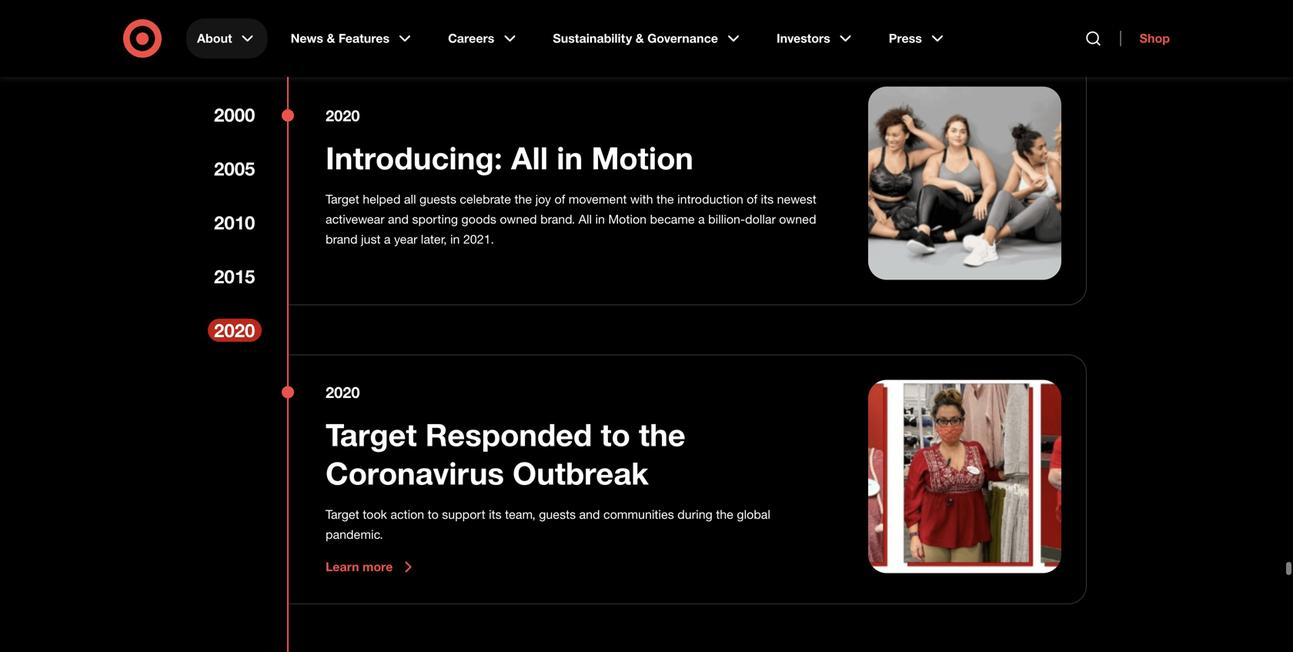 Task type: vqa. For each thing, say whether or not it's contained in the screenshot.
Our Leadership
no



Task type: describe. For each thing, give the bounding box(es) containing it.
2005 link
[[208, 157, 262, 180]]

2005
[[214, 157, 255, 180]]

0 vertical spatial a
[[698, 212, 705, 227]]

its inside target took action to support its team, guests and communities during the global pandemic.
[[489, 507, 502, 522]]

features
[[339, 31, 390, 46]]

2010 link
[[208, 211, 262, 234]]

2 of from the left
[[747, 192, 758, 207]]

1 owned from the left
[[500, 212, 537, 227]]

2020 for target helped all guests celebrate the joy of movement with the introduction of its newest activewear and sporting goods owned brand. all in motion became a billion-dollar owned brand just a year later, in 2021.
[[326, 106, 360, 125]]

became
[[650, 212, 695, 227]]

its inside "target helped all guests celebrate the joy of movement with the introduction of its newest activewear and sporting goods owned brand. all in motion became a billion-dollar owned brand just a year later, in 2021."
[[761, 192, 774, 207]]

target for target took action to support its team, guests and communities during the global pandemic.
[[326, 507, 359, 522]]

guests inside "target helped all guests celebrate the joy of movement with the introduction of its newest activewear and sporting goods owned brand. all in motion became a billion-dollar owned brand just a year later, in 2021."
[[420, 192, 457, 207]]

activewear
[[326, 212, 385, 227]]

careers
[[448, 31, 495, 46]]

shop link
[[1121, 31, 1170, 46]]

2021.
[[463, 232, 494, 247]]

shop
[[1140, 31, 1170, 46]]

pandemic.
[[326, 527, 383, 542]]

guests inside target took action to support its team, guests and communities during the global pandemic.
[[539, 507, 576, 522]]

sustainability & governance link
[[542, 18, 754, 59]]

goods
[[462, 212, 497, 227]]

about
[[197, 31, 232, 46]]

2000 link
[[208, 103, 262, 126]]

learn more button
[[326, 558, 418, 576]]

1 vertical spatial 2020
[[214, 319, 255, 341]]

and inside "target helped all guests celebrate the joy of movement with the introduction of its newest activewear and sporting goods owned brand. all in motion became a billion-dollar owned brand just a year later, in 2021."
[[388, 212, 409, 227]]

target responded to the coronavirus outbreak
[[326, 416, 686, 492]]

news
[[291, 31, 323, 46]]

responded
[[425, 416, 592, 454]]

target for target responded to the coronavirus outbreak
[[326, 416, 417, 454]]

learn
[[326, 560, 359, 575]]

2 owned from the left
[[779, 212, 817, 227]]

target took action to support its team, guests and communities during the global pandemic.
[[326, 507, 771, 542]]

the inside target responded to the coronavirus outbreak
[[639, 416, 686, 454]]

later,
[[421, 232, 447, 247]]

with
[[630, 192, 653, 207]]

about link
[[186, 18, 268, 59]]

a collage of a person with a face mask image
[[868, 380, 1062, 573]]

just
[[361, 232, 381, 247]]

all
[[511, 139, 548, 177]]

dollar
[[745, 212, 776, 227]]

2000
[[214, 104, 255, 126]]

during
[[678, 507, 713, 522]]

& for features
[[327, 31, 335, 46]]

target for target helped all guests celebrate the joy of movement with the introduction of its newest activewear and sporting goods owned brand. all in motion became a billion-dollar owned brand just a year later, in 2021.
[[326, 192, 359, 207]]

global
[[737, 507, 771, 522]]

to inside target responded to the coronavirus outbreak
[[601, 416, 630, 454]]

action
[[391, 507, 424, 522]]

1 vertical spatial a
[[384, 232, 391, 247]]

2020 for target took action to support its team, guests and communities during the global pandemic.
[[326, 383, 360, 402]]

press
[[889, 31, 922, 46]]



Task type: locate. For each thing, give the bounding box(es) containing it.
and
[[388, 212, 409, 227], [579, 507, 600, 522]]

1 horizontal spatial its
[[761, 192, 774, 207]]

support
[[442, 507, 486, 522]]

to right the action
[[428, 507, 439, 522]]

all
[[404, 192, 416, 207]]

target responded to the coronavirus outbreak button
[[326, 416, 832, 493]]

of up dollar
[[747, 192, 758, 207]]

0 vertical spatial to
[[601, 416, 630, 454]]

news & features link
[[280, 18, 425, 59]]

outbreak
[[513, 454, 649, 492]]

&
[[327, 31, 335, 46], [636, 31, 644, 46]]

target up coronavirus
[[326, 416, 417, 454]]

and inside target took action to support its team, guests and communities during the global pandemic.
[[579, 507, 600, 522]]

press link
[[878, 18, 958, 59]]

movement
[[569, 192, 627, 207]]

sustainability
[[553, 31, 632, 46]]

billion-
[[708, 212, 745, 227]]

to up outbreak
[[601, 416, 630, 454]]

2015
[[214, 265, 255, 288]]

target up pandemic.
[[326, 507, 359, 522]]

0 horizontal spatial &
[[327, 31, 335, 46]]

investors link
[[766, 18, 866, 59]]

motion
[[592, 139, 694, 177], [609, 212, 647, 227]]

helped
[[363, 192, 401, 207]]

sustainability & governance
[[553, 31, 718, 46]]

introducing:
[[326, 139, 503, 177]]

news & features
[[291, 31, 390, 46]]

0 horizontal spatial its
[[489, 507, 502, 522]]

target inside target responded to the coronavirus outbreak
[[326, 416, 417, 454]]

1 vertical spatial motion
[[609, 212, 647, 227]]

2 horizontal spatial in
[[596, 212, 605, 227]]

& inside news & features link
[[327, 31, 335, 46]]

governance
[[648, 31, 718, 46]]

2 target from the top
[[326, 416, 417, 454]]

the inside target took action to support its team, guests and communities during the global pandemic.
[[716, 507, 734, 522]]

1 horizontal spatial in
[[557, 139, 583, 177]]

1 vertical spatial target
[[326, 416, 417, 454]]

its left team,
[[489, 507, 502, 522]]

2 vertical spatial target
[[326, 507, 359, 522]]

guests
[[420, 192, 457, 207], [539, 507, 576, 522]]

target inside "target helped all guests celebrate the joy of movement with the introduction of its newest activewear and sporting goods owned brand. all in motion became a billion-dollar owned brand just a year later, in 2021."
[[326, 192, 359, 207]]

guests up 'sporting' on the top of the page
[[420, 192, 457, 207]]

introduction
[[678, 192, 744, 207]]

team,
[[505, 507, 536, 522]]

1 target from the top
[[326, 192, 359, 207]]

0 vertical spatial 2020
[[326, 106, 360, 125]]

2020
[[326, 106, 360, 125], [214, 319, 255, 341], [326, 383, 360, 402]]

1 horizontal spatial of
[[747, 192, 758, 207]]

learn more
[[326, 560, 393, 575]]

1 vertical spatial guests
[[539, 507, 576, 522]]

2 & from the left
[[636, 31, 644, 46]]

0 vertical spatial its
[[761, 192, 774, 207]]

0 horizontal spatial of
[[555, 192, 565, 207]]

1 horizontal spatial a
[[698, 212, 705, 227]]

in right all
[[557, 139, 583, 177]]

careers link
[[437, 18, 530, 59]]

1 horizontal spatial &
[[636, 31, 644, 46]]

took
[[363, 507, 387, 522]]

1 vertical spatial and
[[579, 507, 600, 522]]

owned down "newest"
[[779, 212, 817, 227]]

newest
[[777, 192, 817, 207]]

0 vertical spatial target
[[326, 192, 359, 207]]

in
[[557, 139, 583, 177], [596, 212, 605, 227], [450, 232, 460, 247]]

and up year
[[388, 212, 409, 227]]

sporting
[[412, 212, 458, 227]]

a group of people sitting on the floor image
[[868, 87, 1062, 280]]

introducing: all in motion
[[326, 139, 694, 177]]

0 vertical spatial motion
[[592, 139, 694, 177]]

a down introduction on the right of the page
[[698, 212, 705, 227]]

investors
[[777, 31, 831, 46]]

a right just on the left of the page
[[384, 232, 391, 247]]

target up activewear
[[326, 192, 359, 207]]

the
[[515, 192, 532, 207], [657, 192, 674, 207], [639, 416, 686, 454], [716, 507, 734, 522]]

1 of from the left
[[555, 192, 565, 207]]

to
[[601, 416, 630, 454], [428, 507, 439, 522]]

in down movement
[[596, 212, 605, 227]]

target
[[326, 192, 359, 207], [326, 416, 417, 454], [326, 507, 359, 522]]

2010
[[214, 211, 255, 234]]

3 target from the top
[[326, 507, 359, 522]]

0 vertical spatial guests
[[420, 192, 457, 207]]

0 horizontal spatial and
[[388, 212, 409, 227]]

& left governance
[[636, 31, 644, 46]]

owned
[[500, 212, 537, 227], [779, 212, 817, 227]]

more
[[363, 560, 393, 575]]

1 vertical spatial in
[[596, 212, 605, 227]]

and down outbreak
[[579, 507, 600, 522]]

motion inside "target helped all guests celebrate the joy of movement with the introduction of its newest activewear and sporting goods owned brand. all in motion became a billion-dollar owned brand just a year later, in 2021."
[[609, 212, 647, 227]]

year
[[394, 232, 418, 247]]

& right news
[[327, 31, 335, 46]]

motion up the with
[[592, 139, 694, 177]]

to inside target took action to support its team, guests and communities during the global pandemic.
[[428, 507, 439, 522]]

2 vertical spatial 2020
[[326, 383, 360, 402]]

its
[[761, 192, 774, 207], [489, 507, 502, 522]]

0 horizontal spatial in
[[450, 232, 460, 247]]

1 horizontal spatial and
[[579, 507, 600, 522]]

target helped all guests celebrate the joy of movement with the introduction of its newest activewear and sporting goods owned brand. all in motion became a billion-dollar owned brand just a year later, in 2021.
[[326, 192, 817, 247]]

target inside target took action to support its team, guests and communities during the global pandemic.
[[326, 507, 359, 522]]

1 horizontal spatial owned
[[779, 212, 817, 227]]

0 vertical spatial and
[[388, 212, 409, 227]]

a
[[698, 212, 705, 227], [384, 232, 391, 247]]

joy
[[536, 192, 551, 207]]

0 horizontal spatial a
[[384, 232, 391, 247]]

celebrate
[[460, 192, 511, 207]]

1 vertical spatial to
[[428, 507, 439, 522]]

of right "joy"
[[555, 192, 565, 207]]

brand
[[326, 232, 358, 247]]

0 horizontal spatial to
[[428, 507, 439, 522]]

its up dollar
[[761, 192, 774, 207]]

& inside sustainability & governance "link"
[[636, 31, 644, 46]]

0 horizontal spatial guests
[[420, 192, 457, 207]]

1 horizontal spatial guests
[[539, 507, 576, 522]]

0 vertical spatial in
[[557, 139, 583, 177]]

2015 link
[[208, 265, 262, 288]]

motion down the with
[[609, 212, 647, 227]]

of
[[555, 192, 565, 207], [747, 192, 758, 207]]

0 horizontal spatial owned
[[500, 212, 537, 227]]

1 horizontal spatial to
[[601, 416, 630, 454]]

guests right team,
[[539, 507, 576, 522]]

2020 link
[[208, 319, 262, 342]]

2 vertical spatial in
[[450, 232, 460, 247]]

brand. all
[[541, 212, 592, 227]]

owned down "joy"
[[500, 212, 537, 227]]

1 & from the left
[[327, 31, 335, 46]]

1 vertical spatial its
[[489, 507, 502, 522]]

communities
[[604, 507, 674, 522]]

coronavirus
[[326, 454, 504, 492]]

in right "later," at the top left of the page
[[450, 232, 460, 247]]

& for governance
[[636, 31, 644, 46]]



